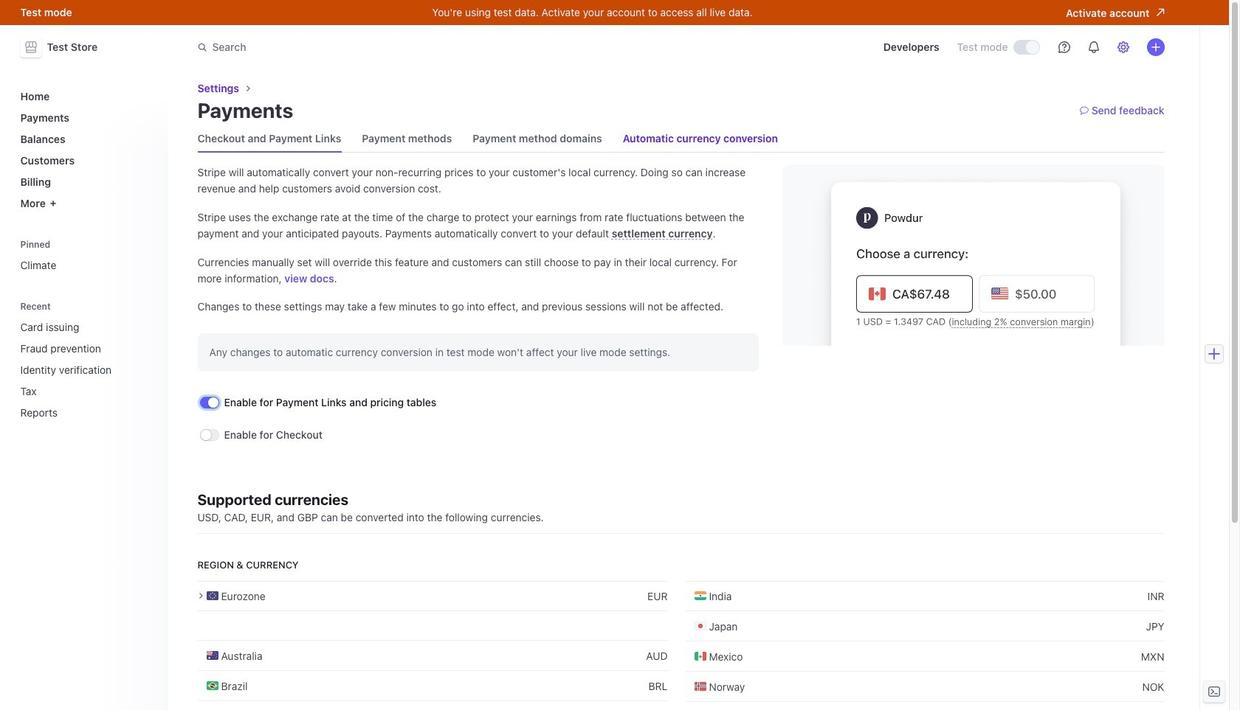 Task type: vqa. For each thing, say whether or not it's contained in the screenshot.
Core navigation links element at the top
yes



Task type: locate. For each thing, give the bounding box(es) containing it.
jp image
[[694, 621, 706, 633]]

eu image
[[206, 591, 218, 603]]

edit pins image
[[144, 240, 153, 249]]

recent element
[[14, 296, 159, 425], [14, 315, 159, 425]]

br image
[[206, 681, 218, 693]]

tab list
[[197, 126, 1165, 153]]

clear history image
[[144, 302, 153, 311]]

pinned element
[[14, 234, 159, 278]]

in image
[[694, 591, 706, 603]]

Test mode checkbox
[[1014, 41, 1039, 54]]

no image
[[694, 682, 706, 693]]

2 recent element from the top
[[14, 315, 159, 425]]

None search field
[[189, 34, 605, 61]]

Search text field
[[189, 34, 605, 61]]

core navigation links element
[[14, 84, 159, 216]]



Task type: describe. For each thing, give the bounding box(es) containing it.
help image
[[1058, 41, 1070, 53]]

settings image
[[1117, 41, 1129, 53]]

notifications image
[[1088, 41, 1100, 53]]

au image
[[206, 651, 218, 662]]

mx image
[[694, 651, 706, 663]]

a customer in canada views a price localized from usd to cad image
[[783, 165, 1165, 346]]

1 recent element from the top
[[14, 296, 159, 425]]



